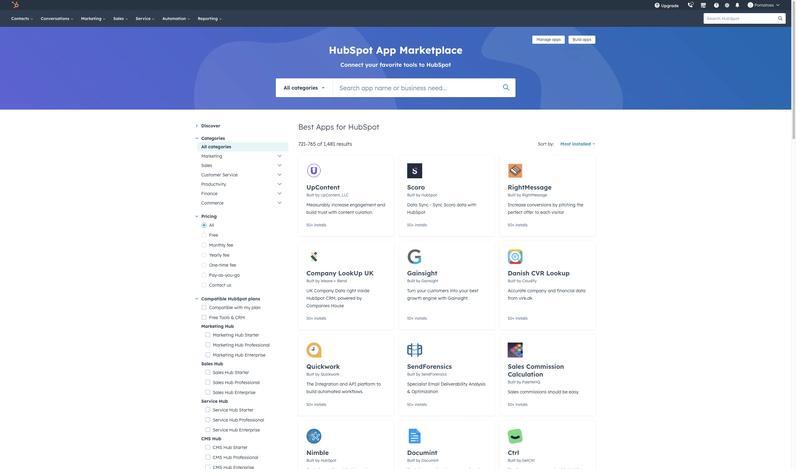 Task type: locate. For each thing, give the bounding box(es) containing it.
1 vertical spatial cms
[[213, 445, 222, 450]]

professional for cms hub professional
[[233, 455, 258, 460]]

apps inside "link"
[[583, 37, 592, 42]]

all categories inside popup button
[[284, 84, 318, 91]]

& left crm
[[231, 315, 234, 320]]

hubspot up connect
[[329, 44, 373, 56]]

0 horizontal spatial &
[[231, 315, 234, 320]]

free up marketing hub
[[209, 315, 218, 320]]

with
[[468, 202, 477, 208], [329, 210, 337, 215], [438, 295, 447, 301], [234, 305, 243, 310]]

hub for marketing hub
[[225, 324, 234, 329]]

1 caret image from the top
[[196, 137, 198, 139]]

service up cms hub
[[213, 427, 228, 433]]

as-
[[219, 272, 225, 278]]

by inside nimble built by hubspot
[[316, 458, 320, 463]]

scoro inside the data sync - sync scoro data with hubspot
[[444, 202, 456, 208]]

to right tools
[[419, 61, 425, 68]]

apps right build
[[583, 37, 592, 42]]

hub up service hub professional
[[229, 407, 238, 413]]

0 horizontal spatial apps
[[553, 37, 561, 42]]

contacts link
[[7, 10, 37, 27]]

0 vertical spatial enterprise
[[245, 352, 266, 358]]

+ for company
[[311, 316, 313, 321]]

50 + installs for sendforensics
[[407, 402, 427, 407]]

all
[[284, 84, 290, 91], [201, 144, 207, 150], [209, 222, 214, 228]]

installs down companies
[[314, 316, 326, 321]]

hubspot inside nimble built by hubspot
[[321, 458, 337, 463]]

customer
[[201, 172, 221, 178]]

0 vertical spatial build
[[307, 210, 317, 215]]

installs down optimization
[[415, 402, 427, 407]]

+ for scoro
[[412, 223, 414, 227]]

nimble built by hubspot
[[307, 449, 337, 463]]

starter up service hub professional
[[239, 407, 254, 413]]

0 vertical spatial data
[[457, 202, 467, 208]]

and inside the integration and api platform to build automated workflows.
[[340, 381, 348, 387]]

hubspot inside dropdown button
[[228, 296, 247, 302]]

build
[[573, 37, 582, 42]]

marketing hub professional
[[213, 342, 270, 348]]

50 + installs down growth
[[407, 316, 427, 321]]

by for rightmessage
[[517, 193, 521, 197]]

0 vertical spatial caret image
[[196, 137, 198, 139]]

compatible up tools
[[209, 305, 233, 310]]

professional for marketing hub professional
[[245, 342, 270, 348]]

0 vertical spatial data
[[407, 202, 418, 208]]

2 build from the top
[[307, 389, 317, 394]]

enterprise down sales hub professional at left bottom
[[235, 390, 256, 395]]

0 horizontal spatial all
[[201, 144, 207, 150]]

0 vertical spatial compatible
[[201, 296, 227, 302]]

cms hub starter
[[213, 445, 248, 450]]

caret image inside pricing dropdown button
[[196, 216, 198, 217]]

platform
[[358, 381, 376, 387]]

built inside scoro built by hubspot
[[407, 193, 415, 197]]

0 horizontal spatial data
[[335, 288, 346, 294]]

us
[[227, 282, 231, 288]]

hub
[[225, 324, 234, 329], [235, 332, 244, 338], [235, 342, 244, 348], [235, 352, 244, 358], [214, 361, 223, 367], [225, 370, 234, 375], [225, 380, 234, 385], [225, 390, 234, 395], [219, 398, 228, 404], [229, 407, 238, 413], [229, 417, 238, 423], [229, 427, 238, 433], [212, 436, 221, 442], [224, 445, 232, 450], [224, 455, 232, 460]]

2 vertical spatial all
[[209, 222, 214, 228]]

1 vertical spatial free
[[209, 315, 218, 320]]

sales for the top sales link
[[113, 16, 125, 21]]

1 horizontal spatial apps
[[583, 37, 592, 42]]

1 vertical spatial fee
[[223, 252, 230, 258]]

installs down trust
[[314, 223, 326, 227]]

2 free from the top
[[209, 315, 218, 320]]

fee right the monthly
[[227, 242, 233, 248]]

installs down growth
[[415, 316, 427, 321]]

build down "the"
[[307, 389, 317, 394]]

2 vertical spatial enterprise
[[239, 427, 260, 433]]

lookup
[[339, 269, 363, 277]]

to down "conversions"
[[535, 210, 540, 215]]

installs for gainsight
[[415, 316, 427, 321]]

starter for sales hub starter
[[235, 370, 249, 375]]

1 vertical spatial sendforensics
[[422, 372, 447, 377]]

for
[[336, 122, 346, 131]]

gainsight.
[[448, 295, 469, 301]]

2 horizontal spatial your
[[459, 288, 469, 294]]

your for favorite
[[365, 61, 378, 68]]

2 vertical spatial fee
[[230, 262, 236, 268]]

2 vertical spatial to
[[377, 381, 381, 387]]

1 vertical spatial and
[[548, 288, 556, 294]]

50 + installs for company lookup uk
[[307, 316, 326, 321]]

2 horizontal spatial all
[[284, 84, 290, 91]]

hubspot down scoro built by hubspot
[[407, 210, 426, 215]]

marketplace
[[400, 44, 463, 56]]

1 horizontal spatial marketing link
[[198, 151, 289, 161]]

hubspot down nimble
[[321, 458, 337, 463]]

0 vertical spatial company
[[307, 269, 337, 277]]

hubspot up compatible with my plan
[[228, 296, 247, 302]]

hub down service hub professional
[[229, 427, 238, 433]]

0 vertical spatial and
[[378, 202, 386, 208]]

and for danish
[[548, 288, 556, 294]]

professional up sales hub enterprise
[[235, 380, 260, 385]]

customer service
[[201, 172, 238, 178]]

most installed
[[561, 141, 591, 147]]

50 + installs for quickwork
[[307, 402, 326, 407]]

service left automation
[[136, 16, 152, 21]]

uk up inside
[[365, 269, 374, 277]]

compatible inside compatible hubspot plans dropdown button
[[201, 296, 227, 302]]

of
[[318, 141, 322, 147]]

installs down commissions
[[516, 402, 528, 407]]

50 + installs for scoro
[[407, 223, 427, 227]]

hubspot right for
[[348, 122, 380, 131]]

sales for sales hub starter
[[213, 370, 224, 375]]

all categories
[[284, 84, 318, 91], [201, 144, 231, 150]]

by for upcontent
[[316, 193, 320, 197]]

marketing for marketing hub professional
[[213, 342, 234, 348]]

765
[[308, 141, 316, 147]]

rightmessage
[[508, 183, 552, 191], [523, 193, 548, 197]]

by inside sendforensics built by sendforensics
[[416, 372, 421, 377]]

2 vertical spatial and
[[340, 381, 348, 387]]

marketing link
[[77, 10, 110, 27], [198, 151, 289, 161]]

measurably increase engagement and build trust with content curation.
[[307, 202, 386, 215]]

installs down perfect
[[516, 223, 528, 227]]

1 vertical spatial categories
[[208, 144, 231, 150]]

1 vertical spatial build
[[307, 389, 317, 394]]

sendforensics inside sendforensics built by sendforensics
[[422, 372, 447, 377]]

increase
[[332, 202, 349, 208]]

0 vertical spatial free
[[209, 232, 218, 238]]

compatible
[[201, 296, 227, 302], [209, 305, 233, 310]]

data
[[407, 202, 418, 208], [335, 288, 346, 294]]

sales for sales hub
[[201, 361, 213, 367]]

with inside 'turn your customers into your best growth engine with gainsight.'
[[438, 295, 447, 301]]

2 caret image from the top
[[196, 216, 198, 217]]

1 vertical spatial sales link
[[198, 161, 289, 170]]

1 horizontal spatial sales link
[[198, 161, 289, 170]]

1 vertical spatial rightmessage
[[523, 193, 548, 197]]

1 horizontal spatial categories
[[292, 84, 318, 91]]

gainsight up the turn
[[407, 269, 438, 277]]

compatible for compatible hubspot plans
[[201, 296, 227, 302]]

fee for monthly fee
[[227, 242, 233, 248]]

sales hub starter
[[213, 370, 249, 375]]

installs for upcontent
[[314, 223, 326, 227]]

best apps for hubspot
[[299, 122, 380, 131]]

and inside 'accurate company and financial data from virk.dk'
[[548, 288, 556, 294]]

with inside the data sync - sync scoro data with hubspot
[[468, 202, 477, 208]]

hub up sales hub professional at left bottom
[[225, 370, 234, 375]]

favorite
[[380, 61, 402, 68]]

caret image
[[196, 124, 198, 127]]

professional down cms hub starter
[[233, 455, 258, 460]]

and left api
[[340, 381, 348, 387]]

50 + installs down optimization
[[407, 402, 427, 407]]

service for service hub
[[201, 398, 218, 404]]

productivity link
[[198, 180, 289, 189]]

built for documint
[[407, 458, 415, 463]]

menu containing pomatoes
[[651, 0, 784, 10]]

professional for service hub professional
[[239, 417, 264, 423]]

50 + installs for sales commission calculation
[[508, 402, 528, 407]]

hub up marketing hub professional
[[235, 332, 244, 338]]

to inside increase conversions by pitching the perfect offer to each visitor
[[535, 210, 540, 215]]

pitching
[[559, 202, 576, 208]]

by for increase
[[553, 202, 558, 208]]

sales hub
[[201, 361, 223, 367]]

1 horizontal spatial &
[[407, 389, 411, 394]]

free inside pricing group
[[209, 232, 218, 238]]

sync right -
[[433, 202, 443, 208]]

by inside "sales commission calculation built by palettehq"
[[517, 380, 521, 384]]

+
[[311, 223, 313, 227], [412, 223, 414, 227], [513, 223, 515, 227], [334, 279, 336, 283], [311, 316, 313, 321], [412, 316, 414, 321], [513, 316, 515, 321], [311, 402, 313, 407], [412, 402, 414, 407], [513, 402, 515, 407]]

built inside upcontent built by upcontent, llc
[[307, 193, 315, 197]]

data up powered
[[335, 288, 346, 294]]

built inside sendforensics built by sendforensics
[[407, 372, 415, 377]]

hub down sales hub starter on the bottom left of the page
[[225, 380, 234, 385]]

hub up marketing hub enterprise
[[235, 342, 244, 348]]

caret image inside the categories dropdown button
[[196, 137, 198, 139]]

hub up service hub starter
[[219, 398, 228, 404]]

your for customers
[[417, 288, 426, 294]]

weave
[[321, 279, 333, 283]]

marketing hub
[[201, 324, 234, 329]]

1 horizontal spatial all
[[209, 222, 214, 228]]

by inside increase conversions by pitching the perfect offer to each visitor
[[553, 202, 558, 208]]

free up the monthly
[[209, 232, 218, 238]]

0 horizontal spatial scoro
[[407, 183, 425, 191]]

installs for sales commission calculation
[[516, 402, 528, 407]]

0 horizontal spatial uk
[[307, 288, 313, 294]]

hubspot up companies
[[307, 295, 325, 301]]

2 horizontal spatial to
[[535, 210, 540, 215]]

menu item
[[684, 0, 685, 10]]

built for gainsight
[[407, 279, 415, 283]]

and for quickwork
[[340, 381, 348, 387]]

hub down free tools & crm
[[225, 324, 234, 329]]

1 horizontal spatial uk
[[365, 269, 374, 277]]

from
[[508, 295, 518, 301]]

1 horizontal spatial data
[[576, 288, 586, 294]]

cms for cms hub professional
[[213, 455, 222, 460]]

1 horizontal spatial and
[[378, 202, 386, 208]]

integration
[[315, 381, 339, 387]]

built inside ctrl built by getctrl
[[508, 458, 516, 463]]

0 vertical spatial &
[[231, 315, 234, 320]]

2 vertical spatial cms
[[213, 455, 222, 460]]

by inside documint built by documint
[[416, 458, 421, 463]]

1 apps from the left
[[553, 37, 561, 42]]

hub up cms hub professional
[[224, 445, 232, 450]]

to right platform
[[377, 381, 381, 387]]

built for rightmessage
[[508, 193, 516, 197]]

pricing
[[201, 214, 217, 219]]

1 vertical spatial caret image
[[196, 216, 198, 217]]

enterprise down service hub professional
[[239, 427, 260, 433]]

gainsight up customers
[[422, 279, 439, 283]]

1 vertical spatial marketing link
[[198, 151, 289, 161]]

fee up time
[[223, 252, 230, 258]]

1 horizontal spatial data
[[407, 202, 418, 208]]

Search app name or business need... search field
[[333, 78, 516, 97]]

manage apps
[[537, 37, 561, 42]]

by inside danish cvr lookup built by cloudify
[[517, 279, 521, 283]]

company inside uk company data right inside hubspot crm, powered by companies house
[[314, 288, 334, 294]]

your up gainsight. on the right bottom of page
[[459, 288, 469, 294]]

hub up cms hub starter
[[212, 436, 221, 442]]

built
[[307, 193, 315, 197], [407, 193, 415, 197], [508, 193, 516, 197], [307, 279, 315, 283], [407, 279, 415, 283], [508, 279, 516, 283], [307, 372, 315, 377], [407, 372, 415, 377], [508, 380, 516, 384], [307, 458, 315, 463], [407, 458, 415, 463], [508, 458, 516, 463]]

pomatoes button
[[745, 0, 784, 10]]

1 free from the top
[[209, 232, 218, 238]]

1 horizontal spatial all categories
[[284, 84, 318, 91]]

contacts
[[11, 16, 30, 21]]

built inside rightmessage built by rightmessage
[[508, 193, 516, 197]]

data right the financial
[[576, 288, 586, 294]]

hub down service hub starter
[[229, 417, 238, 423]]

2 vertical spatial caret image
[[196, 298, 198, 300]]

cloudify
[[523, 279, 537, 283]]

offer
[[524, 210, 534, 215]]

connect your favorite tools to hubspot
[[341, 61, 451, 68]]

by for scoro
[[416, 193, 421, 197]]

&
[[231, 315, 234, 320], [407, 389, 411, 394]]

0 vertical spatial scoro
[[407, 183, 425, 191]]

50 + installs down automated at bottom
[[307, 402, 326, 407]]

marketing
[[81, 16, 103, 21], [201, 153, 222, 159], [201, 324, 224, 329], [213, 332, 234, 338], [213, 342, 234, 348], [213, 352, 234, 358]]

50 for upcontent
[[307, 223, 311, 227]]

your left favorite
[[365, 61, 378, 68]]

uk inside uk company data right inside hubspot crm, powered by companies house
[[307, 288, 313, 294]]

installs for quickwork
[[314, 402, 326, 407]]

sales
[[113, 16, 125, 21], [201, 163, 212, 168], [201, 361, 213, 367], [508, 363, 525, 370], [213, 370, 224, 375], [213, 380, 224, 385], [508, 389, 519, 395], [213, 390, 224, 395]]

Search HubSpot search field
[[704, 13, 781, 24]]

+ for rightmessage
[[513, 223, 515, 227]]

1 vertical spatial uk
[[307, 288, 313, 294]]

caret image inside compatible hubspot plans dropdown button
[[196, 298, 198, 300]]

free tools & crm
[[209, 315, 245, 320]]

and left the financial
[[548, 288, 556, 294]]

categories
[[292, 84, 318, 91], [208, 144, 231, 150]]

documint built by documint
[[407, 449, 439, 463]]

1 vertical spatial gainsight
[[422, 279, 439, 283]]

to
[[419, 61, 425, 68], [535, 210, 540, 215], [377, 381, 381, 387]]

apps right manage
[[553, 37, 561, 42]]

0 horizontal spatial data
[[457, 202, 467, 208]]

1 sync from the left
[[419, 202, 429, 208]]

cms for cms hub
[[201, 436, 211, 442]]

50 + installs down trust
[[307, 223, 326, 227]]

1 vertical spatial company
[[314, 288, 334, 294]]

optimization
[[412, 389, 438, 394]]

installs
[[314, 223, 326, 227], [415, 223, 427, 227], [516, 223, 528, 227], [314, 316, 326, 321], [415, 316, 427, 321], [516, 316, 528, 321], [314, 402, 326, 407], [415, 402, 427, 407], [516, 402, 528, 407]]

app
[[376, 44, 396, 56]]

data inside the data sync - sync scoro data with hubspot
[[457, 202, 467, 208]]

50 + installs for rightmessage
[[508, 223, 528, 227]]

increase conversions by pitching the perfect offer to each visitor
[[508, 202, 584, 215]]

50 + installs down companies
[[307, 316, 326, 321]]

professional
[[245, 342, 270, 348], [235, 380, 260, 385], [239, 417, 264, 423], [233, 455, 258, 460]]

built inside quickwork built by quickwork
[[307, 372, 315, 377]]

0 horizontal spatial to
[[377, 381, 381, 387]]

hub up sales hub starter on the bottom left of the page
[[214, 361, 223, 367]]

installs down automated at bottom
[[314, 402, 326, 407]]

content
[[339, 210, 354, 215]]

go
[[235, 272, 240, 278]]

50 + installs down the data sync - sync scoro data with hubspot
[[407, 223, 427, 227]]

caret image
[[196, 137, 198, 139], [196, 216, 198, 217], [196, 298, 198, 300]]

+ for danish
[[513, 316, 515, 321]]

by inside rightmessage built by rightmessage
[[517, 193, 521, 197]]

build down measurably
[[307, 210, 317, 215]]

getctrl
[[523, 458, 535, 463]]

starter up marketing hub professional
[[245, 332, 259, 338]]

1 vertical spatial quickwork
[[321, 372, 340, 377]]

1 vertical spatial data
[[335, 288, 346, 294]]

caret image for pricing
[[196, 216, 198, 217]]

50 + installs down commissions
[[508, 402, 528, 407]]

1 build from the top
[[307, 210, 317, 215]]

sync left -
[[419, 202, 429, 208]]

uk company data right inside hubspot crm, powered by companies house
[[307, 288, 370, 309]]

1 horizontal spatial to
[[419, 61, 425, 68]]

fee right time
[[230, 262, 236, 268]]

analysis
[[469, 381, 486, 387]]

50 for company lookup uk
[[307, 316, 311, 321]]

conversions
[[527, 202, 552, 208]]

50
[[307, 223, 311, 227], [407, 223, 412, 227], [508, 223, 513, 227], [307, 316, 311, 321], [407, 316, 412, 321], [508, 316, 513, 321], [307, 402, 311, 407], [407, 402, 412, 407], [508, 402, 513, 407]]

hub down cms hub starter
[[224, 455, 232, 460]]

data inside uk company data right inside hubspot crm, powered by companies house
[[335, 288, 346, 294]]

data down scoro built by hubspot
[[407, 202, 418, 208]]

sort
[[538, 141, 547, 147]]

yearly
[[209, 252, 222, 258]]

hub for sales hub enterprise
[[225, 390, 234, 395]]

50 + installs for danish cvr lookup
[[508, 316, 528, 321]]

company down weave
[[314, 288, 334, 294]]

free for free
[[209, 232, 218, 238]]

1 horizontal spatial your
[[417, 288, 426, 294]]

hubspot up -
[[422, 193, 437, 197]]

hub down sales hub professional at left bottom
[[225, 390, 234, 395]]

service down service hub starter
[[213, 417, 228, 423]]

built inside gainsight built by gainsight
[[407, 279, 415, 283]]

0 vertical spatial rightmessage
[[508, 183, 552, 191]]

compatible down contact
[[201, 296, 227, 302]]

1 vertical spatial data
[[576, 288, 586, 294]]

0 vertical spatial cms
[[201, 436, 211, 442]]

data right -
[[457, 202, 467, 208]]

marketplaces image
[[701, 3, 707, 8]]

1 horizontal spatial sync
[[433, 202, 443, 208]]

by inside quickwork built by quickwork
[[316, 372, 320, 377]]

service up productivity link
[[223, 172, 238, 178]]

2 apps from the left
[[583, 37, 592, 42]]

hub down marketing hub professional
[[235, 352, 244, 358]]

professional up service hub enterprise
[[239, 417, 264, 423]]

0 vertical spatial sales link
[[110, 10, 132, 27]]

hubspot
[[329, 44, 373, 56], [427, 61, 451, 68], [348, 122, 380, 131], [422, 193, 437, 197], [407, 210, 426, 215], [307, 295, 325, 301], [228, 296, 247, 302], [321, 458, 337, 463]]

growth
[[407, 295, 422, 301]]

2 horizontal spatial and
[[548, 288, 556, 294]]

& inside compatible hubspot plans group
[[231, 315, 234, 320]]

installs down the data sync - sync scoro data with hubspot
[[415, 223, 427, 227]]

& down specialist
[[407, 389, 411, 394]]

caret image for compatible hubspot plans
[[196, 298, 198, 300]]

1 horizontal spatial scoro
[[444, 202, 456, 208]]

1 vertical spatial compatible
[[209, 305, 233, 310]]

ctrl
[[508, 449, 520, 457]]

by inside ctrl built by getctrl
[[517, 458, 521, 463]]

service up service hub starter
[[201, 398, 218, 404]]

by for sendforensics
[[416, 372, 421, 377]]

0 horizontal spatial sync
[[419, 202, 429, 208]]

with inside measurably increase engagement and build trust with content curation.
[[329, 210, 337, 215]]

built inside documint built by documint
[[407, 458, 415, 463]]

best
[[299, 122, 314, 131]]

commerce
[[201, 200, 224, 206]]

free inside compatible hubspot plans group
[[209, 315, 218, 320]]

starter up sales hub professional at left bottom
[[235, 370, 249, 375]]

0 horizontal spatial sales link
[[110, 10, 132, 27]]

3 caret image from the top
[[196, 298, 198, 300]]

0 horizontal spatial your
[[365, 61, 378, 68]]

installs down virk.dk at the bottom right
[[516, 316, 528, 321]]

1 vertical spatial all categories
[[201, 144, 231, 150]]

built inside nimble built by hubspot
[[307, 458, 315, 463]]

professional up marketing hub enterprise
[[245, 342, 270, 348]]

2 sync from the left
[[433, 202, 443, 208]]

hub for marketing hub professional
[[235, 342, 244, 348]]

professional for sales hub professional
[[235, 380, 260, 385]]

0 vertical spatial uk
[[365, 269, 374, 277]]

0 vertical spatial categories
[[292, 84, 318, 91]]

50 + installs down perfect
[[508, 223, 528, 227]]

hubspot image
[[11, 1, 19, 9]]

all inside pricing group
[[209, 222, 214, 228]]

service for service hub professional
[[213, 417, 228, 423]]

service hub
[[201, 398, 228, 404]]

0 vertical spatial fee
[[227, 242, 233, 248]]

service down the service hub
[[213, 407, 228, 413]]

engine
[[423, 295, 437, 301]]

enterprise down marketing hub professional
[[245, 352, 266, 358]]

built for upcontent
[[307, 193, 315, 197]]

specialist email deliverability analysis & optimization
[[407, 381, 486, 394]]

uk up companies
[[307, 288, 313, 294]]

by inside gainsight built by gainsight
[[416, 279, 421, 283]]

1 vertical spatial &
[[407, 389, 411, 394]]

0 vertical spatial all
[[284, 84, 290, 91]]

50 + installs down the from
[[508, 316, 528, 321]]

hub for service hub starter
[[229, 407, 238, 413]]

and right engagement
[[378, 202, 386, 208]]

enterprise for marketing hub enterprise
[[245, 352, 266, 358]]

built inside "sales commission calculation built by palettehq"
[[508, 380, 516, 384]]

company up weave
[[307, 269, 337, 277]]

starter up cms hub professional
[[233, 445, 248, 450]]

one-time fee
[[209, 262, 236, 268]]

0 vertical spatial marketing link
[[77, 10, 110, 27]]

by inside scoro built by hubspot
[[416, 193, 421, 197]]

apps for build apps
[[583, 37, 592, 42]]

1 vertical spatial scoro
[[444, 202, 456, 208]]

rightmessage inside rightmessage built by rightmessage
[[523, 193, 548, 197]]

by inside upcontent built by upcontent, llc
[[316, 193, 320, 197]]

marketing hub starter
[[213, 332, 259, 338]]

0 horizontal spatial and
[[340, 381, 348, 387]]

your right the turn
[[417, 288, 426, 294]]

1 vertical spatial enterprise
[[235, 390, 256, 395]]

data inside the data sync - sync scoro data with hubspot
[[407, 202, 418, 208]]

service hub professional
[[213, 417, 264, 423]]

settings image
[[725, 3, 730, 8]]

menu
[[651, 0, 784, 10]]

1 vertical spatial to
[[535, 210, 540, 215]]

0 vertical spatial all categories
[[284, 84, 318, 91]]

cms
[[201, 436, 211, 442], [213, 445, 222, 450], [213, 455, 222, 460]]



Task type: vqa. For each thing, say whether or not it's contained in the screenshot.
rightmost hide
no



Task type: describe. For each thing, give the bounding box(es) containing it.
starter for service hub starter
[[239, 407, 254, 413]]

50 for quickwork
[[307, 402, 311, 407]]

rightmessage built by rightmessage
[[508, 183, 552, 197]]

upcontent built by upcontent, llc
[[307, 183, 349, 197]]

service hub enterprise
[[213, 427, 260, 433]]

calling icon button
[[686, 1, 696, 9]]

0 vertical spatial sendforensics
[[407, 363, 452, 370]]

50 for rightmessage
[[508, 223, 513, 227]]

+ for sales
[[513, 402, 515, 407]]

upgrade image
[[655, 3, 661, 8]]

sales inside "sales commission calculation built by palettehq"
[[508, 363, 525, 370]]

hubspot inside the data sync - sync scoro data with hubspot
[[407, 210, 426, 215]]

financial
[[557, 288, 575, 294]]

uk inside company lookup uk built by weave + blend
[[365, 269, 374, 277]]

sales for sales hub enterprise
[[213, 390, 224, 395]]

built for quickwork
[[307, 372, 315, 377]]

compatible hubspot plans group
[[201, 313, 289, 469]]

50 for danish cvr lookup
[[508, 316, 513, 321]]

api
[[349, 381, 357, 387]]

trust
[[318, 210, 327, 215]]

increase
[[508, 202, 526, 208]]

hub for marketing hub starter
[[235, 332, 244, 338]]

0 vertical spatial quickwork
[[307, 363, 340, 370]]

enterprise for sales hub enterprise
[[235, 390, 256, 395]]

installs for danish cvr lookup
[[516, 316, 528, 321]]

plan
[[252, 305, 261, 310]]

discover button
[[196, 122, 289, 130]]

installed
[[573, 141, 591, 147]]

productivity
[[201, 181, 226, 187]]

compatible for compatible with my plan
[[209, 305, 233, 310]]

marketplaces button
[[697, 0, 710, 10]]

50 for sendforensics
[[407, 402, 412, 407]]

apps for manage apps
[[553, 37, 561, 42]]

engagement
[[350, 202, 376, 208]]

marketing for marketing hub
[[201, 324, 224, 329]]

sales for sales hub professional
[[213, 380, 224, 385]]

blend
[[337, 279, 347, 283]]

email
[[428, 381, 440, 387]]

0 vertical spatial to
[[419, 61, 425, 68]]

data sync - sync scoro data with hubspot
[[407, 202, 477, 215]]

by for documint
[[416, 458, 421, 463]]

installs for scoro
[[415, 223, 427, 227]]

1 vertical spatial documint
[[422, 458, 439, 463]]

right
[[347, 288, 357, 294]]

gainsight built by gainsight
[[407, 269, 439, 283]]

danish cvr lookup built by cloudify
[[508, 269, 570, 283]]

deliverability
[[441, 381, 468, 387]]

by for ctrl
[[517, 458, 521, 463]]

build inside measurably increase engagement and build trust with content curation.
[[307, 210, 317, 215]]

installs for company lookup uk
[[314, 316, 326, 321]]

service inside "link"
[[223, 172, 238, 178]]

-
[[430, 202, 432, 208]]

hubspot inside scoro built by hubspot
[[422, 193, 437, 197]]

hub for sales hub professional
[[225, 380, 234, 385]]

hubspot app marketplace
[[329, 44, 463, 56]]

time
[[219, 262, 229, 268]]

llc
[[342, 193, 349, 197]]

company inside company lookup uk built by weave + blend
[[307, 269, 337, 277]]

1 vertical spatial all
[[201, 144, 207, 150]]

customer service link
[[198, 170, 289, 180]]

each
[[541, 210, 551, 215]]

built inside company lookup uk built by weave + blend
[[307, 279, 315, 283]]

installs for rightmessage
[[516, 223, 528, 227]]

pricing group
[[201, 220, 289, 290]]

50 for gainsight
[[407, 316, 412, 321]]

all categories button
[[276, 78, 333, 97]]

search image
[[779, 16, 783, 21]]

nimble
[[307, 449, 329, 457]]

hub for cms hub
[[212, 436, 221, 442]]

build inside the integration and api platform to build automated workflows.
[[307, 389, 317, 394]]

all inside popup button
[[284, 84, 290, 91]]

quickwork inside quickwork built by quickwork
[[321, 372, 340, 377]]

scoro built by hubspot
[[407, 183, 437, 197]]

crm,
[[326, 295, 337, 301]]

house
[[331, 303, 344, 309]]

free for free tools & crm
[[209, 315, 218, 320]]

+ for quickwork
[[311, 402, 313, 407]]

hub for cms hub starter
[[224, 445, 232, 450]]

my
[[244, 305, 251, 310]]

be
[[563, 389, 568, 395]]

hubspot link
[[7, 1, 23, 9]]

hub for sales hub
[[214, 361, 223, 367]]

lookup
[[547, 269, 570, 277]]

most installed button
[[557, 138, 596, 150]]

tyler black image
[[748, 2, 754, 8]]

results
[[337, 141, 352, 147]]

automation link
[[159, 10, 194, 27]]

marketing for marketing hub enterprise
[[213, 352, 234, 358]]

0 horizontal spatial marketing link
[[77, 10, 110, 27]]

1,481
[[324, 141, 336, 147]]

service for service hub enterprise
[[213, 427, 228, 433]]

one-
[[209, 262, 219, 268]]

sales commission calculation built by palettehq
[[508, 363, 564, 384]]

sales for sales commissions should be easy.
[[508, 389, 519, 395]]

to inside the integration and api platform to build automated workflows.
[[377, 381, 381, 387]]

sendforensics built by sendforensics
[[407, 363, 452, 377]]

built inside danish cvr lookup built by cloudify
[[508, 279, 516, 283]]

and inside measurably increase engagement and build trust with content curation.
[[378, 202, 386, 208]]

caret image for categories
[[196, 137, 198, 139]]

tools
[[404, 61, 418, 68]]

danish
[[508, 269, 530, 277]]

finance link
[[198, 189, 289, 198]]

+ inside company lookup uk built by weave + blend
[[334, 279, 336, 283]]

hub for marketing hub enterprise
[[235, 352, 244, 358]]

721-765 of 1,481 results
[[299, 141, 352, 147]]

easy.
[[569, 389, 580, 395]]

built for sendforensics
[[407, 372, 415, 377]]

built for nimble
[[307, 458, 315, 463]]

companies
[[307, 303, 330, 309]]

hubspot down marketplace
[[427, 61, 451, 68]]

inside
[[358, 288, 370, 294]]

hub for cms hub professional
[[224, 455, 232, 460]]

should
[[548, 389, 562, 395]]

enterprise for service hub enterprise
[[239, 427, 260, 433]]

manage apps link
[[533, 36, 565, 44]]

cms hub
[[201, 436, 221, 442]]

0 vertical spatial documint
[[407, 449, 438, 457]]

contact us
[[209, 282, 231, 288]]

hubspot inside uk company data right inside hubspot crm, powered by companies house
[[307, 295, 325, 301]]

measurably
[[307, 202, 331, 208]]

by for nimble
[[316, 458, 320, 463]]

crm
[[235, 315, 245, 320]]

service for service
[[136, 16, 152, 21]]

conversations link
[[37, 10, 77, 27]]

+ for gainsight
[[412, 316, 414, 321]]

by inside uk company data right inside hubspot crm, powered by companies house
[[357, 295, 362, 301]]

tools
[[219, 315, 230, 320]]

hub for service hub professional
[[229, 417, 238, 423]]

service for service hub starter
[[213, 407, 228, 413]]

hub for service hub
[[219, 398, 228, 404]]

+ for sendforensics
[[412, 402, 414, 407]]

by inside company lookup uk built by weave + blend
[[316, 279, 320, 283]]

manage
[[537, 37, 551, 42]]

categories inside popup button
[[292, 84, 318, 91]]

plans
[[248, 296, 260, 302]]

fee for yearly fee
[[223, 252, 230, 258]]

starter for cms hub starter
[[233, 445, 248, 450]]

calculation
[[508, 370, 544, 378]]

cms hub professional
[[213, 455, 258, 460]]

into
[[450, 288, 458, 294]]

visitor
[[552, 210, 565, 215]]

50 + installs for upcontent
[[307, 223, 326, 227]]

starter for marketing hub starter
[[245, 332, 259, 338]]

by for quickwork
[[316, 372, 320, 377]]

monthly fee
[[209, 242, 233, 248]]

installs for sendforensics
[[415, 402, 427, 407]]

0 horizontal spatial categories
[[208, 144, 231, 150]]

+ for upcontent
[[311, 223, 313, 227]]

50 for sales commission calculation
[[508, 402, 513, 407]]

turn
[[407, 288, 416, 294]]

hub for service hub enterprise
[[229, 427, 238, 433]]

calling icon image
[[688, 2, 694, 8]]

compatible hubspot plans button
[[195, 295, 289, 303]]

cms for cms hub starter
[[213, 445, 222, 450]]

conversations
[[41, 16, 71, 21]]

upgrade
[[662, 3, 679, 8]]

0 vertical spatial gainsight
[[407, 269, 438, 277]]

50 for scoro
[[407, 223, 412, 227]]

customers
[[428, 288, 449, 294]]

commissions
[[520, 389, 547, 395]]

pricing button
[[195, 213, 289, 220]]

scoro inside scoro built by hubspot
[[407, 183, 425, 191]]

built for scoro
[[407, 193, 415, 197]]

notifications image
[[735, 3, 741, 8]]

marketing for marketing hub starter
[[213, 332, 234, 338]]

& inside specialist email deliverability analysis & optimization
[[407, 389, 411, 394]]

build apps link
[[569, 36, 596, 44]]

help image
[[714, 3, 720, 8]]

0 horizontal spatial all categories
[[201, 144, 231, 150]]

workflows.
[[342, 389, 364, 394]]

data inside 'accurate company and financial data from virk.dk'
[[576, 288, 586, 294]]

by for gainsight
[[416, 279, 421, 283]]

built for ctrl
[[508, 458, 516, 463]]

company lookup uk built by weave + blend
[[307, 269, 374, 283]]



